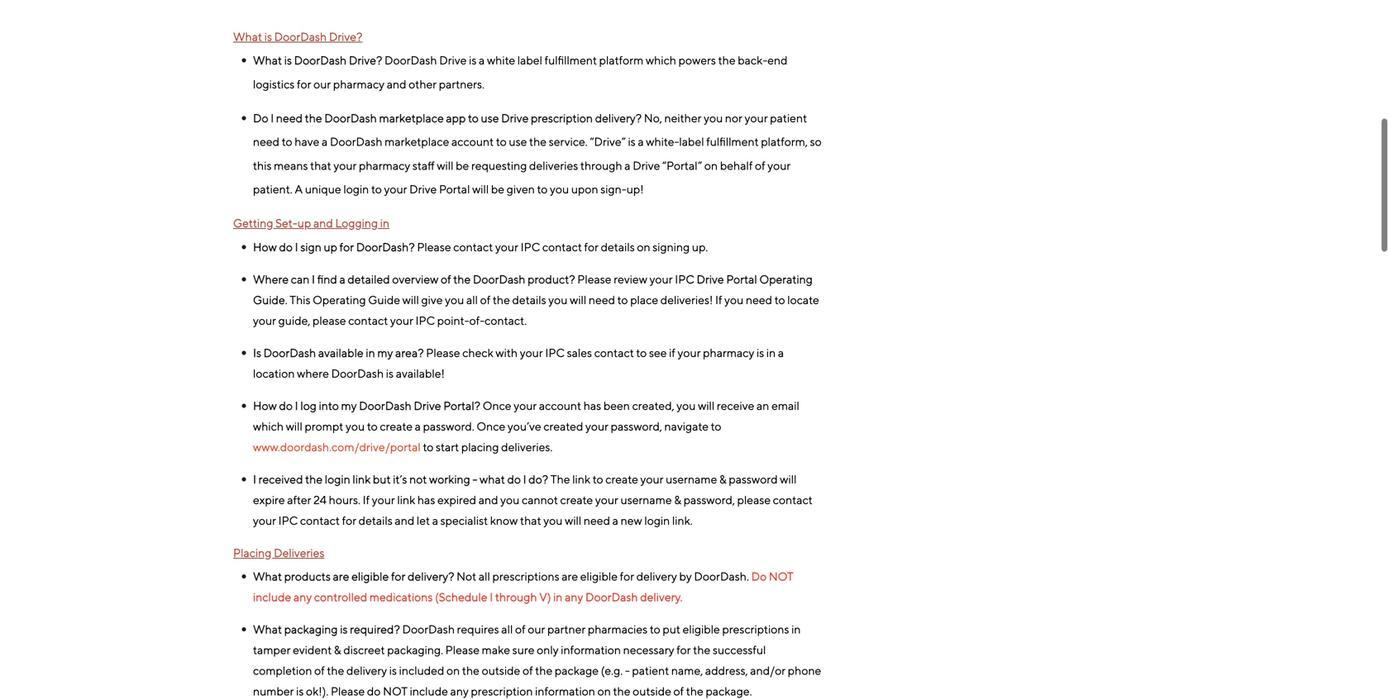 Task type: locate. For each thing, give the bounding box(es) containing it.
what is doordash drive?
[[233, 30, 363, 43], [253, 53, 382, 67]]

if right "hours."
[[363, 493, 370, 507]]

2 guide from the left
[[368, 293, 400, 307]]

if right deliveries!
[[715, 293, 722, 307]]

0 horizontal spatial do
[[253, 111, 268, 125]]

2 vertical spatial details
[[359, 514, 393, 527]]

0 vertical spatial please
[[313, 314, 346, 327]]

do
[[253, 111, 268, 125], [751, 570, 767, 584]]

login left link.
[[645, 514, 670, 527]]

not
[[769, 570, 794, 584], [383, 685, 408, 698]]

please up overview
[[417, 240, 451, 254]]

discreet
[[343, 643, 385, 657]]

getting set-up and logging in
[[233, 216, 390, 230]]

0 vertical spatial drive?
[[329, 30, 363, 43]]

1 horizontal spatial delivery
[[637, 570, 677, 584]]

a right have
[[322, 135, 328, 149]]

will down log
[[286, 420, 303, 433]]

will inside the link to create your username & password will expire after 24 hours. if your link has expired and you cannot create your username & password, please contact your ipc contact for details
[[780, 472, 797, 486]]

1 vertical spatial once
[[477, 420, 506, 433]]

how down "location"
[[253, 399, 277, 412]]

i up expire
[[253, 472, 256, 486]]

drive inside ipc drive portal operating guide
[[697, 272, 724, 286]]

delivery?
[[595, 111, 642, 125], [408, 570, 454, 584]]

operating inside ipc drive portal operating guide
[[760, 272, 813, 286]]

information
[[561, 643, 621, 657], [535, 685, 595, 698]]

1 horizontal spatial if
[[715, 293, 722, 307]]

ipc down after
[[278, 514, 298, 527]]

1 horizontal spatial which
[[646, 53, 677, 67]]

0 horizontal spatial &
[[334, 643, 341, 657]]

ipc inside please check with your ipc sales contact to see if your pharmacy is in a location where doordash is available!
[[545, 346, 565, 360]]

not inside doordash requires all of our partner pharmacies to put eligible prescriptions in tamper evident & discreet packaging. please make sure only information necessary for the successful completion of the delivery is included on the outside of the package (e.g. - patient name, address, and/or phone number is ok!). please do not include any prescription information on the outside of the package.
[[383, 685, 408, 698]]

& inside doordash requires all of our partner pharmacies to put eligible prescriptions in tamper evident & discreet packaging. please make sure only information necessary for the successful completion of the delivery is included on the outside of the package (e.g. - patient name, address, and/or phone number is ok!). please do not include any prescription information on the outside of the package.
[[334, 643, 341, 657]]

0 horizontal spatial delivery
[[347, 664, 387, 678]]

all right not
[[479, 570, 490, 584]]

drive up deliveries!
[[697, 272, 724, 286]]

drive up 'up!'
[[633, 159, 660, 172]]

0 vertical spatial account
[[452, 135, 494, 149]]

doordash inside doordash drive is a white label fulfillment platform which powers the back-end logistics for our pharmacy and other partners.
[[385, 53, 437, 67]]

pharmacy inside please check with your ipc sales contact to see if your pharmacy is in a location where doordash is available!
[[703, 346, 755, 360]]

-
[[473, 472, 478, 486], [625, 664, 630, 678]]

do right doordash.
[[751, 570, 767, 584]]

contact down password
[[773, 493, 813, 507]]

ipc inside the link to create your username & password will expire after 24 hours. if your link has expired and you cannot create your username & password, please contact your ipc contact for details
[[278, 514, 298, 527]]

for inside the link to create your username & password will expire after 24 hours. if your link has expired and you cannot create your username & password, please contact your ipc contact for details
[[342, 514, 356, 527]]

is inside 'no, neither you nor your patient need to have a doordash marketplace account to use the service. "drive" is a white-label fulfillment platform, so this means that your pharmacy staff will be requesting deliveries through a drive "portal" on behalf of your patient. a unique login to your drive portal will be given to you upon sign-up!'
[[628, 135, 636, 149]]

how down getting
[[253, 240, 277, 254]]

contact inside . this operating guide will give you all of the details you will need to place deliveries! if you need to locate your guide, please contact your ipc point-of-contact.
[[348, 314, 388, 327]]

the left back-
[[718, 53, 736, 67]]

drive
[[439, 53, 467, 67], [501, 111, 529, 125], [633, 159, 660, 172], [409, 182, 437, 196], [697, 272, 724, 286], [414, 399, 441, 412]]

white
[[487, 53, 515, 67]]

username up link.
[[666, 472, 717, 486]]

i received the login link but it's not working - what do i do?
[[253, 472, 551, 486]]

are
[[333, 570, 349, 584], [562, 570, 578, 584]]

to down receive
[[711, 420, 722, 433]]

doordash.
[[694, 570, 749, 584]]

1 horizontal spatial fulfillment
[[706, 135, 759, 149]]

1 vertical spatial all
[[479, 570, 490, 584]]

2 vertical spatial pharmacy
[[703, 346, 755, 360]]

0 horizontal spatial create
[[380, 420, 413, 433]]

do inside do not include any controlled medications (schedule i through v) in any doordash delivery.
[[751, 570, 767, 584]]

.
[[285, 293, 288, 307]]

if inside the link to create your username & password will expire after 24 hours. if your link has expired and you cannot create your username & password, please contact your ipc contact for details
[[363, 493, 370, 507]]

1 vertical spatial include
[[410, 685, 448, 698]]

0 horizontal spatial not
[[383, 685, 408, 698]]

details down product?
[[512, 293, 546, 307]]

you down the deliveries
[[550, 182, 569, 196]]

outside
[[482, 664, 520, 678], [633, 685, 671, 698]]

prescription inside doordash requires all of our partner pharmacies to put eligible prescriptions in tamper evident & discreet packaging. please make sure only information necessary for the successful completion of the delivery is included on the outside of the package (e.g. - patient name, address, and/or phone number is ok!). please do not include any prescription information on the outside of the package.
[[471, 685, 533, 698]]

this
[[253, 159, 272, 172]]

1 vertical spatial marketplace
[[385, 135, 449, 149]]

1 horizontal spatial -
[[625, 664, 630, 678]]

doordash inside doordash requires all of our partner pharmacies to put eligible prescriptions in tamper evident & discreet packaging. please make sure only information necessary for the successful completion of the delivery is included on the outside of the package (e.g. - patient name, address, and/or phone number is ok!). please do not include any prescription information on the outside of the package.
[[402, 623, 455, 636]]

&
[[720, 472, 727, 486], [674, 493, 682, 507], [334, 643, 341, 657]]

include inside doordash requires all of our partner pharmacies to put eligible prescriptions in tamper evident & discreet packaging. please make sure only information necessary for the successful completion of the delivery is included on the outside of the package (e.g. - patient name, address, and/or phone number is ok!). please do not include any prescription information on the outside of the package.
[[410, 685, 448, 698]]

contact down the detailed
[[348, 314, 388, 327]]

you inside the link to create your username & password will expire after 24 hours. if your link has expired and you cannot create your username & password, please contact your ipc contact for details
[[501, 493, 520, 507]]

do for i
[[253, 111, 268, 125]]

which inside doordash drive is a white label fulfillment platform which powers the back-end logistics for our pharmacy and other partners.
[[646, 53, 677, 67]]

once inside account has been created, you will receive an email which will prompt you to create a password. once you've created your password, navigate to www.doordash.com/drive/portal to start placing deliveries.
[[477, 420, 506, 433]]

i
[[271, 111, 274, 125], [295, 240, 298, 254], [312, 272, 315, 286], [295, 399, 298, 412], [253, 472, 256, 486], [523, 472, 527, 486], [490, 591, 493, 604]]

1 horizontal spatial be
[[491, 182, 505, 196]]

0 vertical spatial that
[[310, 159, 331, 172]]

0 vertical spatial up
[[298, 216, 311, 230]]

1 horizontal spatial &
[[674, 493, 682, 507]]

prescriptions
[[493, 570, 560, 584], [722, 623, 789, 636]]

a
[[479, 53, 485, 67], [322, 135, 328, 149], [638, 135, 644, 149], [625, 159, 631, 172], [339, 272, 345, 286], [778, 346, 784, 360], [415, 420, 421, 433], [432, 514, 438, 527], [613, 514, 619, 527]]

fulfillment down nor
[[706, 135, 759, 149]]

1 vertical spatial details
[[512, 293, 546, 307]]

you up know
[[501, 493, 520, 507]]

1 vertical spatial operating
[[313, 293, 366, 307]]

delivery up delivery.
[[637, 570, 677, 584]]

of inside 'no, neither you nor your patient need to have a doordash marketplace account to use the service. "drive" is a white-label fulfillment platform, so this means that your pharmacy staff will be requesting deliveries through a drive "portal" on behalf of your patient. a unique login to your drive portal will be given to you upon sign-up!'
[[755, 159, 765, 172]]

0 horizontal spatial if
[[363, 493, 370, 507]]

i left sign on the top of page
[[295, 240, 298, 254]]

the inside doordash drive is a white label fulfillment platform which powers the back-end logistics for our pharmacy and other partners.
[[718, 53, 736, 67]]

contact.
[[485, 314, 527, 327]]

need up the this
[[253, 135, 280, 149]]

ipc inside ipc drive portal operating guide
[[675, 272, 695, 286]]

0 vertical spatial delivery?
[[595, 111, 642, 125]]

eligible up controlled
[[352, 570, 389, 584]]

0 horizontal spatial account
[[452, 135, 494, 149]]

doordash inside 'no, neither you nor your patient need to have a doordash marketplace account to use the service. "drive" is a white-label fulfillment platform, so this means that your pharmacy staff will be requesting deliveries through a drive "portal" on behalf of your patient. a unique login to your drive portal will be given to you upon sign-up!'
[[330, 135, 383, 149]]

a
[[295, 182, 303, 196]]

through down "drive" at top left
[[581, 159, 622, 172]]

the up contact.
[[493, 293, 510, 307]]

address,
[[705, 664, 748, 678]]

and
[[387, 77, 406, 91], [313, 216, 333, 230], [479, 493, 498, 507], [395, 514, 415, 527]]

will right staff
[[437, 159, 454, 172]]

login right unique
[[343, 182, 369, 196]]

fulfillment inside doordash drive is a white label fulfillment platform which powers the back-end logistics for our pharmacy and other partners.
[[545, 53, 597, 67]]

1 vertical spatial prescription
[[471, 685, 533, 698]]

to inside please check with your ipc sales contact to see if your pharmacy is in a location where doordash is available!
[[636, 346, 647, 360]]

0 vertical spatial include
[[253, 591, 291, 604]]

1 vertical spatial how
[[253, 399, 277, 412]]

on left signing
[[637, 240, 651, 254]]

has up the let
[[418, 493, 435, 507]]

any inside doordash requires all of our partner pharmacies to put eligible prescriptions in tamper evident & discreet packaging. please make sure only information necessary for the successful completion of the delivery is included on the outside of the package (e.g. - patient name, address, and/or phone number is ok!). please do not include any prescription information on the outside of the package.
[[450, 685, 469, 698]]

product?
[[528, 272, 575, 286]]

details
[[601, 240, 635, 254], [512, 293, 546, 307], [359, 514, 393, 527]]

ipc
[[521, 240, 540, 254], [675, 272, 695, 286], [416, 314, 435, 327], [545, 346, 565, 360], [278, 514, 298, 527]]

products
[[284, 570, 331, 584]]

1 horizontal spatial prescriptions
[[722, 623, 789, 636]]

it's
[[393, 472, 407, 486]]

contact up where can i find a detailed overview of the doordash product? please review your
[[453, 240, 493, 254]]

sign-
[[601, 182, 627, 196]]

username up new in the left of the page
[[621, 493, 672, 507]]

0 horizontal spatial eligible
[[352, 570, 389, 584]]

to inside doordash requires all of our partner pharmacies to put eligible prescriptions in tamper evident & discreet packaging. please make sure only information necessary for the successful completion of the delivery is included on the outside of the package (e.g. - patient name, address, and/or phone number is ok!). please do not include any prescription information on the outside of the package.
[[650, 623, 661, 636]]

please
[[313, 314, 346, 327], [737, 493, 771, 507]]

2 vertical spatial login
[[645, 514, 670, 527]]

are up controlled
[[333, 570, 349, 584]]

2 vertical spatial create
[[560, 493, 593, 507]]

your
[[745, 111, 768, 125], [334, 159, 357, 172], [768, 159, 791, 172], [384, 182, 407, 196], [495, 240, 519, 254], [650, 272, 673, 286], [253, 314, 276, 327], [390, 314, 413, 327], [520, 346, 543, 360], [678, 346, 701, 360], [514, 399, 537, 412], [586, 420, 609, 433], [641, 472, 664, 486], [372, 493, 395, 507], [595, 493, 618, 507], [253, 514, 276, 527]]

your down expire
[[253, 514, 276, 527]]

0 horizontal spatial please
[[313, 314, 346, 327]]

0 vertical spatial my
[[377, 346, 393, 360]]

1 vertical spatial portal
[[726, 272, 757, 286]]

1 vertical spatial prescriptions
[[722, 623, 789, 636]]

1 horizontal spatial through
[[581, 159, 622, 172]]

what
[[233, 30, 262, 43], [253, 53, 282, 67], [253, 570, 282, 584], [253, 623, 282, 636]]

the
[[718, 53, 736, 67], [305, 111, 322, 125], [529, 135, 547, 149], [453, 272, 471, 286], [493, 293, 510, 307], [305, 472, 323, 486], [693, 643, 711, 657], [327, 664, 344, 678], [462, 664, 480, 678], [535, 664, 553, 678], [613, 685, 631, 698], [686, 685, 704, 698]]

number
[[253, 685, 294, 698]]

your inside account has been created, you will receive an email which will prompt you to create a password. once you've created your password, navigate to www.doordash.com/drive/portal to start placing deliveries.
[[586, 420, 609, 433]]

1 horizontal spatial operating
[[760, 272, 813, 286]]

through
[[581, 159, 622, 172], [495, 591, 537, 604]]

service.
[[549, 135, 588, 149]]

once up you've
[[483, 399, 512, 412]]

your up new in the left of the page
[[641, 472, 664, 486]]

the inside . this operating guide will give you all of the details you will need to place deliveries! if you need to locate your guide, please contact your ipc point-of-contact.
[[493, 293, 510, 307]]

our inside doordash requires all of our partner pharmacies to put eligible prescriptions in tamper evident & discreet packaging. please make sure only information necessary for the successful completion of the delivery is included on the outside of the package (e.g. - patient name, address, and/or phone number is ok!). please do not include any prescription information on the outside of the package.
[[528, 623, 545, 636]]

not right doordash.
[[769, 570, 794, 584]]

an
[[757, 399, 769, 412]]

for right logistics
[[297, 77, 311, 91]]

1 horizontal spatial password,
[[684, 493, 735, 507]]

deliveries.
[[501, 440, 553, 454]]

create down the
[[560, 493, 593, 507]]

0 horizontal spatial password,
[[611, 420, 662, 433]]

the down (e.g.
[[613, 685, 631, 698]]

use inside 'no, neither you nor your patient need to have a doordash marketplace account to use the service. "drive" is a white-label fulfillment platform, so this means that your pharmacy staff will be requesting deliveries through a drive "portal" on behalf of your patient. a unique login to your drive portal will be given to you upon sign-up!'
[[509, 135, 527, 149]]

partners.
[[439, 77, 485, 91]]

1 vertical spatial patient
[[632, 664, 669, 678]]

login
[[343, 182, 369, 196], [325, 472, 350, 486], [645, 514, 670, 527]]

a left white
[[479, 53, 485, 67]]

1 horizontal spatial include
[[410, 685, 448, 698]]

of-
[[469, 314, 485, 327]]

email
[[772, 399, 800, 412]]

specialist
[[441, 514, 488, 527]]

i inside do not include any controlled medications (schedule i through v) in any doordash delivery.
[[490, 591, 493, 604]]

drive?
[[329, 30, 363, 43], [349, 53, 382, 67]]

prescription down make
[[471, 685, 533, 698]]

the up the deliveries
[[529, 135, 547, 149]]

your left guide,
[[253, 314, 276, 327]]

if inside . this operating guide will give you all of the details you will need to place deliveries! if you need to locate your guide, please contact your ipc point-of-contact.
[[715, 293, 722, 307]]

receive
[[717, 399, 755, 412]]

how for how do i sign up for doordash? please contact your ipc contact for details on signing up.
[[253, 240, 277, 254]]

account has been created, you will receive an email which will prompt you to create a password. once you've created your password, navigate to www.doordash.com/drive/portal to start placing deliveries.
[[253, 399, 802, 454]]

0 vertical spatial pharmacy
[[333, 77, 385, 91]]

know
[[490, 514, 518, 527]]

1 vertical spatial account
[[539, 399, 581, 412]]

1 vertical spatial &
[[674, 493, 682, 507]]

you've
[[508, 420, 541, 433]]

1 vertical spatial our
[[528, 623, 545, 636]]

guide inside ipc drive portal operating guide
[[253, 293, 285, 307]]

0 horizontal spatial are
[[333, 570, 349, 584]]

information up the package
[[561, 643, 621, 657]]

my left the "area?"
[[377, 346, 393, 360]]

marketplace down other
[[379, 111, 444, 125]]

on
[[705, 159, 718, 172], [637, 240, 651, 254], [447, 664, 460, 678], [598, 685, 611, 698]]

any down products on the left of the page
[[294, 591, 312, 604]]

deliveries
[[274, 546, 325, 560]]

pharmacy inside 'no, neither you nor your patient need to have a doordash marketplace account to use the service. "drive" is a white-label fulfillment platform, so this means that your pharmacy staff will be requesting deliveries through a drive "portal" on behalf of your patient. a unique login to your drive portal will be given to you upon sign-up!'
[[359, 159, 410, 172]]

password, inside account has been created, you will receive an email which will prompt you to create a password. once you've created your password, navigate to www.doordash.com/drive/portal to start placing deliveries.
[[611, 420, 662, 433]]

through inside do not include any controlled medications (schedule i through v) in any doordash delivery.
[[495, 591, 537, 604]]

1 horizontal spatial delivery?
[[595, 111, 642, 125]]

1 horizontal spatial account
[[539, 399, 581, 412]]

password, inside the link to create your username & password will expire after 24 hours. if your link has expired and you cannot create your username & password, please contact your ipc contact for details
[[684, 493, 735, 507]]

a inside account has been created, you will receive an email which will prompt you to create a password. once you've created your password, navigate to www.doordash.com/drive/portal to start placing deliveries.
[[415, 420, 421, 433]]

2 vertical spatial &
[[334, 643, 341, 657]]

ipc drive portal operating guide
[[253, 272, 815, 307]]

drive inside doordash drive is a white label fulfillment platform which powers the back-end logistics for our pharmacy and other partners.
[[439, 53, 467, 67]]

1 vertical spatial please
[[737, 493, 771, 507]]

to down how do i log into my doordash drive portal? once your
[[367, 420, 378, 433]]

how do i log into my doordash drive portal? once your
[[253, 399, 537, 412]]

what
[[480, 472, 505, 486]]

a inside doordash drive is a white label fulfillment platform which powers the back-end logistics for our pharmacy and other partners.
[[479, 53, 485, 67]]

1 vertical spatial pharmacy
[[359, 159, 410, 172]]

2 how from the top
[[253, 399, 277, 412]]

1 horizontal spatial any
[[450, 685, 469, 698]]

do down logistics
[[253, 111, 268, 125]]

(e.g.
[[601, 664, 623, 678]]

a left white-
[[638, 135, 644, 149]]

the inside 'no, neither you nor your patient need to have a doordash marketplace account to use the service. "drive" is a white-label fulfillment platform, so this means that your pharmacy staff will be requesting deliveries through a drive "portal" on behalf of your patient. a unique login to your drive portal will be given to you upon sign-up!'
[[529, 135, 547, 149]]

create up new in the left of the page
[[606, 472, 638, 486]]

1 horizontal spatial patient
[[770, 111, 807, 125]]

0 vertical spatial create
[[380, 420, 413, 433]]

our up only
[[528, 623, 545, 636]]

of right behalf
[[755, 159, 765, 172]]

please right ok!).
[[331, 685, 365, 698]]

created
[[544, 420, 583, 433]]

for inside doordash requires all of our partner pharmacies to put eligible prescriptions in tamper evident & discreet packaging. please make sure only information necessary for the successful completion of the delivery is included on the outside of the package (e.g. - patient name, address, and/or phone number is ok!). please do not include any prescription information on the outside of the package.
[[677, 643, 691, 657]]

label down neither
[[679, 135, 704, 149]]

0 vertical spatial not
[[769, 570, 794, 584]]

package.
[[706, 685, 752, 698]]

delivery? left not
[[408, 570, 454, 584]]

white-
[[646, 135, 679, 149]]

2 horizontal spatial all
[[501, 623, 513, 636]]

up
[[298, 216, 311, 230], [324, 240, 337, 254]]

unique
[[305, 182, 341, 196]]

0 vertical spatial -
[[473, 472, 478, 486]]

sales
[[567, 346, 592, 360]]

link.
[[672, 514, 693, 527]]

1 guide from the left
[[253, 293, 285, 307]]

how
[[253, 240, 277, 254], [253, 399, 277, 412]]

1 horizontal spatial create
[[560, 493, 593, 507]]

1 vertical spatial fulfillment
[[706, 135, 759, 149]]

i down what products are eligible for delivery? not all prescriptions are eligible for delivery by doordash.
[[490, 591, 493, 604]]

to right the app
[[468, 111, 479, 125]]

0 horizontal spatial through
[[495, 591, 537, 604]]

patient inside 'no, neither you nor your patient need to have a doordash marketplace account to use the service. "drive" is a white-label fulfillment platform, so this means that your pharmacy staff will be requesting deliveries through a drive "portal" on behalf of your patient. a unique login to your drive portal will be given to you upon sign-up!'
[[770, 111, 807, 125]]

for down "hours."
[[342, 514, 356, 527]]

do not include any controlled medications (schedule i through v) in any doordash delivery.
[[253, 570, 796, 604]]

need left new in the left of the page
[[584, 514, 610, 527]]

0 horizontal spatial my
[[341, 399, 357, 412]]

need down review
[[589, 293, 615, 307]]

a inside please check with your ipc sales contact to see if your pharmacy is in a location where doordash is available!
[[778, 346, 784, 360]]

0 vertical spatial details
[[601, 240, 635, 254]]

into
[[319, 399, 339, 412]]

means
[[274, 159, 308, 172]]

delivery inside doordash requires all of our partner pharmacies to put eligible prescriptions in tamper evident & discreet packaging. please make sure only information necessary for the successful completion of the delivery is included on the outside of the package (e.g. - patient name, address, and/or phone number is ok!). please do not include any prescription information on the outside of the package.
[[347, 664, 387, 678]]

0 vertical spatial do
[[253, 111, 268, 125]]

1 vertical spatial create
[[606, 472, 638, 486]]

0 vertical spatial all
[[466, 293, 478, 307]]

my
[[377, 346, 393, 360], [341, 399, 357, 412]]

account inside 'no, neither you nor your patient need to have a doordash marketplace account to use the service. "drive" is a white-label fulfillment platform, so this means that your pharmacy staff will be requesting deliveries through a drive "portal" on behalf of your patient. a unique login to your drive portal will be given to you upon sign-up!'
[[452, 135, 494, 149]]

medications
[[370, 591, 433, 604]]

all inside . this operating guide will give you all of the details you will need to place deliveries! if you need to locate your guide, please contact your ipc point-of-contact.
[[466, 293, 478, 307]]

necessary
[[623, 643, 674, 657]]

navigate
[[665, 420, 709, 433]]

0 horizontal spatial outside
[[482, 664, 520, 678]]

guide down the detailed
[[368, 293, 400, 307]]

is inside doordash drive is a white label fulfillment platform which powers the back-end logistics for our pharmacy and other partners.
[[469, 53, 477, 67]]

1 horizontal spatial up
[[324, 240, 337, 254]]

0 vertical spatial portal
[[439, 182, 470, 196]]

link left 'but'
[[353, 472, 371, 486]]

if
[[669, 346, 676, 360]]

to left have
[[282, 135, 292, 149]]

0 vertical spatial through
[[581, 159, 622, 172]]

any right v)
[[565, 591, 583, 604]]

the
[[551, 472, 570, 486]]

do down "set-"
[[279, 240, 293, 254]]

0 horizontal spatial that
[[310, 159, 331, 172]]

and left other
[[387, 77, 406, 91]]

place
[[630, 293, 658, 307]]

- right (e.g.
[[625, 664, 630, 678]]

that down cannot
[[520, 514, 541, 527]]

your up unique
[[334, 159, 357, 172]]

placing
[[233, 546, 272, 560]]

in up phone
[[792, 623, 801, 636]]

please down password
[[737, 493, 771, 507]]

0 vertical spatial operating
[[760, 272, 813, 286]]

1 vertical spatial through
[[495, 591, 537, 604]]

need
[[276, 111, 303, 125], [253, 135, 280, 149], [589, 293, 615, 307], [746, 293, 772, 307], [584, 514, 610, 527]]

2 vertical spatial all
[[501, 623, 513, 636]]

that
[[310, 159, 331, 172], [520, 514, 541, 527]]

platform
[[599, 53, 644, 67]]

all
[[466, 293, 478, 307], [479, 570, 490, 584], [501, 623, 513, 636]]

is
[[253, 346, 261, 360]]

1 vertical spatial not
[[383, 685, 408, 698]]

1 horizontal spatial label
[[679, 135, 704, 149]]

point-
[[437, 314, 469, 327]]

label inside doordash drive is a white label fulfillment platform which powers the back-end logistics for our pharmacy and other partners.
[[518, 53, 542, 67]]

0 vertical spatial our
[[314, 77, 331, 91]]

operating up locate
[[760, 272, 813, 286]]

please down requires
[[446, 643, 480, 657]]

include
[[253, 591, 291, 604], [410, 685, 448, 698]]

which inside account has been created, you will receive an email which will prompt you to create a password. once you've created your password, navigate to www.doordash.com/drive/portal to start placing deliveries.
[[253, 420, 284, 433]]

include down included
[[410, 685, 448, 698]]

of up ok!).
[[314, 664, 325, 678]]

0 horizontal spatial be
[[456, 159, 469, 172]]

find
[[317, 272, 337, 286]]

details up review
[[601, 240, 635, 254]]

to inside the link to create your username & password will expire after 24 hours. if your link has expired and you cannot create your username & password, please contact your ipc contact for details
[[593, 472, 603, 486]]

0 vertical spatial be
[[456, 159, 469, 172]]

drive up partners.
[[439, 53, 467, 67]]

signing
[[653, 240, 690, 254]]

prescription
[[531, 111, 593, 125], [471, 685, 533, 698]]

0 horizontal spatial label
[[518, 53, 542, 67]]

0 vertical spatial label
[[518, 53, 542, 67]]

1 vertical spatial outside
[[633, 685, 671, 698]]

1 how from the top
[[253, 240, 277, 254]]

0 horizontal spatial operating
[[313, 293, 366, 307]]

ipc left "sales" at the left of the page
[[545, 346, 565, 360]]

please up is doordash available in my area?
[[313, 314, 346, 327]]

link
[[353, 472, 371, 486], [572, 472, 591, 486], [397, 493, 415, 507]]

this
[[290, 293, 311, 307]]

create inside account has been created, you will receive an email which will prompt you to create a password. once you've created your password, navigate to www.doordash.com/drive/portal to start placing deliveries.
[[380, 420, 413, 433]]

0 vertical spatial fulfillment
[[545, 53, 597, 67]]



Task type: vqa. For each thing, say whether or not it's contained in the screenshot.
2nd the meat from the right
no



Task type: describe. For each thing, give the bounding box(es) containing it.
you right deliveries!
[[725, 293, 744, 307]]

you up www.doordash.com/drive/portal
[[346, 420, 365, 433]]

1 vertical spatial up
[[324, 240, 337, 254]]

fulfillment inside 'no, neither you nor your patient need to have a doordash marketplace account to use the service. "drive" is a white-label fulfillment platform, so this means that your pharmacy staff will be requesting deliveries through a drive "portal" on behalf of your patient. a unique login to your drive portal will be given to you upon sign-up!'
[[706, 135, 759, 149]]

your right with
[[520, 346, 543, 360]]

controlled
[[314, 591, 367, 604]]

and inside doordash drive is a white label fulfillment platform which powers the back-end logistics for our pharmacy and other partners.
[[387, 77, 406, 91]]

1 vertical spatial information
[[535, 685, 595, 698]]

www.doordash.com/drive/portal
[[253, 440, 421, 454]]

drive down doordash drive is a white label fulfillment platform which powers the back-end logistics for our pharmacy and other partners.
[[501, 111, 529, 125]]

please check with your ipc sales contact to see if your pharmacy is in a location where doordash is available!
[[253, 346, 786, 380]]

ipc up product?
[[521, 240, 540, 254]]

1 vertical spatial login
[[325, 472, 350, 486]]

0 horizontal spatial any
[[294, 591, 312, 604]]

and let a specialist know that you will need a new login link.
[[393, 514, 695, 527]]

0 vertical spatial what is doordash drive?
[[233, 30, 363, 43]]

to up logging
[[371, 182, 382, 196]]

and left the let
[[395, 514, 415, 527]]

1 vertical spatial be
[[491, 182, 505, 196]]

behalf
[[720, 159, 753, 172]]

to left place
[[618, 293, 628, 307]]

neither
[[665, 111, 702, 125]]

2 are from the left
[[562, 570, 578, 584]]

account inside account has been created, you will receive an email which will prompt you to create a password. once you've created your password, navigate to www.doordash.com/drive/portal to start placing deliveries.
[[539, 399, 581, 412]]

logistics
[[253, 77, 295, 91]]

the down only
[[535, 664, 553, 678]]

hours.
[[329, 493, 361, 507]]

by
[[679, 570, 692, 584]]

for down upon
[[584, 240, 599, 254]]

please inside please check with your ipc sales contact to see if your pharmacy is in a location where doordash is available!
[[426, 346, 460, 360]]

a right the let
[[432, 514, 438, 527]]

. this operating guide will give you all of the details you will need to place deliveries! if you need to locate your guide, please contact your ipc point-of-contact.
[[253, 293, 822, 327]]

1 vertical spatial username
[[621, 493, 672, 507]]

getting
[[233, 216, 273, 230]]

contact up product?
[[542, 240, 582, 254]]

a left new in the left of the page
[[613, 514, 619, 527]]

0 vertical spatial delivery
[[637, 570, 677, 584]]

label inside 'no, neither you nor your patient need to have a doordash marketplace account to use the service. "drive" is a white-label fulfillment platform, so this means that your pharmacy staff will be requesting deliveries through a drive "portal" on behalf of your patient. a unique login to your drive portal will be given to you upon sign-up!'
[[679, 135, 704, 149]]

will down the
[[565, 514, 582, 527]]

1 vertical spatial drive?
[[349, 53, 382, 67]]

on right included
[[447, 664, 460, 678]]

need inside 'no, neither you nor your patient need to have a doordash marketplace account to use the service. "drive" is a white-label fulfillment platform, so this means that your pharmacy staff will be requesting deliveries through a drive "portal" on behalf of your patient. a unique login to your drive portal will be given to you upon sign-up!'
[[253, 135, 280, 149]]

for up pharmacies
[[620, 570, 634, 584]]

0 vertical spatial information
[[561, 643, 621, 657]]

you down cannot
[[544, 514, 563, 527]]

guide,
[[278, 314, 310, 327]]

your right if
[[678, 346, 701, 360]]

and inside the link to create your username & password will expire after 24 hours. if your link has expired and you cannot create your username & password, please contact your ipc contact for details
[[479, 493, 498, 507]]

password
[[729, 472, 778, 486]]

1 are from the left
[[333, 570, 349, 584]]

drive down staff
[[409, 182, 437, 196]]

packaging.
[[387, 643, 443, 657]]

0 horizontal spatial use
[[481, 111, 499, 125]]

package
[[555, 664, 599, 678]]

the up name,
[[693, 643, 711, 657]]

start
[[436, 440, 459, 454]]

to left locate
[[775, 293, 785, 307]]

you up navigate
[[677, 399, 696, 412]]

available
[[318, 346, 364, 360]]

in up doordash? in the top of the page
[[380, 216, 390, 230]]

will down overview
[[402, 293, 419, 307]]

review
[[614, 272, 648, 286]]

password.
[[423, 420, 475, 433]]

your up you've
[[514, 399, 537, 412]]

portal?
[[443, 399, 481, 412]]

the up 24 at the left
[[305, 472, 323, 486]]

i left log
[[295, 399, 298, 412]]

all for not
[[479, 570, 490, 584]]

your up the "area?"
[[390, 314, 413, 327]]

only
[[537, 643, 559, 657]]

your down platform,
[[768, 159, 791, 172]]

is doordash available in my area?
[[253, 346, 426, 360]]

1 vertical spatial what is doordash drive?
[[253, 53, 382, 67]]

no,
[[644, 111, 662, 125]]

0 vertical spatial prescription
[[531, 111, 593, 125]]

set-
[[275, 216, 298, 230]]

you up point-
[[445, 293, 464, 307]]

what products are eligible for delivery? not all prescriptions are eligible for delivery by doordash.
[[253, 570, 751, 584]]

cannot
[[522, 493, 558, 507]]

expire
[[253, 493, 285, 507]]

1 vertical spatial delivery?
[[408, 570, 454, 584]]

new
[[621, 514, 642, 527]]

include inside do not include any controlled medications (schedule i through v) in any doordash delivery.
[[253, 591, 291, 604]]

and up sign on the top of page
[[313, 216, 333, 230]]

0 vertical spatial username
[[666, 472, 717, 486]]

area?
[[395, 346, 424, 360]]

working
[[429, 472, 470, 486]]

nor
[[725, 111, 743, 125]]

how for how do i log into my doordash drive portal? once your
[[253, 399, 277, 412]]

requires
[[457, 623, 499, 636]]

will down requesting
[[472, 182, 489, 196]]

i down logistics
[[271, 111, 274, 125]]

in inside please check with your ipc sales contact to see if your pharmacy is in a location where doordash is available!
[[767, 346, 776, 360]]

your right nor
[[745, 111, 768, 125]]

requesting
[[471, 159, 527, 172]]

will down product?
[[570, 293, 587, 307]]

where
[[297, 367, 329, 380]]

please inside . this operating guide will give you all of the details you will need to place deliveries! if you need to locate your guide, please contact your ipc point-of-contact.
[[313, 314, 346, 327]]

you left nor
[[704, 111, 723, 125]]

where can i find a detailed overview of the doordash product? please review your
[[253, 272, 673, 286]]

your down 'but'
[[372, 493, 395, 507]]

the down how do i sign up for doordash? please contact your ipc contact for details on signing up.
[[453, 272, 471, 286]]

will up navigate
[[698, 399, 715, 412]]

guide inside . this operating guide will give you all of the details you will need to place deliveries! if you need to locate your guide, please contact your ipc point-of-contact.
[[368, 293, 400, 307]]

2 horizontal spatial any
[[565, 591, 583, 604]]

of up give
[[441, 272, 451, 286]]

to left the start
[[423, 440, 434, 454]]

on down (e.g.
[[598, 685, 611, 698]]

logging
[[335, 216, 378, 230]]

give
[[421, 293, 443, 307]]

prompt
[[305, 420, 344, 433]]

prescriptions inside doordash requires all of our partner pharmacies to put eligible prescriptions in tamper evident & discreet packaging. please make sure only information necessary for the successful completion of the delivery is included on the outside of the package (e.g. - patient name, address, and/or phone number is ok!). please do not include any prescription information on the outside of the package.
[[722, 623, 789, 636]]

marketplace inside 'no, neither you nor your patient need to have a doordash marketplace account to use the service. "drive" is a white-label fulfillment platform, so this means that your pharmacy staff will be requesting deliveries through a drive "portal" on behalf of your patient. a unique login to your drive portal will be given to you upon sign-up!'
[[385, 135, 449, 149]]

through inside 'no, neither you nor your patient need to have a doordash marketplace account to use the service. "drive" is a white-label fulfillment platform, so this means that your pharmacy staff will be requesting deliveries through a drive "portal" on behalf of your patient. a unique login to your drive portal will be given to you upon sign-up!'
[[581, 159, 622, 172]]

do for not
[[751, 570, 767, 584]]

received
[[259, 472, 303, 486]]

detailed
[[348, 272, 390, 286]]

that inside 'no, neither you nor your patient need to have a doordash marketplace account to use the service. "drive" is a white-label fulfillment platform, so this means that your pharmacy staff will be requesting deliveries through a drive "portal" on behalf of your patient. a unique login to your drive portal will be given to you upon sign-up!'
[[310, 159, 331, 172]]

to right given
[[537, 182, 548, 196]]

a right find
[[339, 272, 345, 286]]

your up doordash? in the top of the page
[[384, 182, 407, 196]]

the down name,
[[686, 685, 704, 698]]

your up ipc drive portal operating guide
[[495, 240, 519, 254]]

what packaging is required?
[[253, 623, 402, 636]]

pharmacies
[[588, 623, 648, 636]]

has inside account has been created, you will receive an email which will prompt you to create a password. once you've created your password, navigate to www.doordash.com/drive/portal to start placing deliveries.
[[584, 399, 601, 412]]

location
[[253, 367, 295, 380]]

pharmacy inside doordash drive is a white label fulfillment platform which powers the back-end logistics for our pharmacy and other partners.
[[333, 77, 385, 91]]

platform,
[[761, 135, 808, 149]]

the up have
[[305, 111, 322, 125]]

a up 'up!'
[[625, 159, 631, 172]]

portal inside 'no, neither you nor your patient need to have a doordash marketplace account to use the service. "drive" is a white-label fulfillment platform, so this means that your pharmacy staff will be requesting deliveries through a drive "portal" on behalf of your patient. a unique login to your drive portal will be given to you upon sign-up!'
[[439, 182, 470, 196]]

completion
[[253, 664, 312, 678]]

doordash drive is a white label fulfillment platform which powers the back-end logistics for our pharmacy and other partners.
[[253, 53, 790, 91]]

1 horizontal spatial my
[[377, 346, 393, 360]]

need up have
[[276, 111, 303, 125]]

of up sure
[[515, 623, 526, 636]]

patient.
[[253, 182, 293, 196]]

the up ok!).
[[327, 664, 344, 678]]

your up place
[[650, 272, 673, 286]]

doordash inside do not include any controlled medications (schedule i through v) in any doordash delivery.
[[586, 591, 638, 604]]

check
[[462, 346, 494, 360]]

not
[[457, 570, 477, 584]]

powers
[[679, 53, 716, 67]]

2 horizontal spatial link
[[572, 472, 591, 486]]

0 vertical spatial outside
[[482, 664, 520, 678]]

not inside do not include any controlled medications (schedule i through v) in any doordash delivery.
[[769, 570, 794, 584]]

contact down 24 at the left
[[300, 514, 340, 527]]

all inside doordash requires all of our partner pharmacies to put eligible prescriptions in tamper evident & discreet packaging. please make sure only information necessary for the successful completion of the delivery is included on the outside of the package (e.g. - patient name, address, and/or phone number is ok!). please do not include any prescription information on the outside of the package.
[[501, 623, 513, 636]]

other
[[409, 77, 437, 91]]

i right "can"
[[312, 272, 315, 286]]

upon
[[571, 182, 598, 196]]

not
[[409, 472, 427, 486]]

do left log
[[279, 399, 293, 412]]

our inside doordash drive is a white label fulfillment platform which powers the back-end logistics for our pharmacy and other partners.
[[314, 77, 331, 91]]

drive up password.
[[414, 399, 441, 412]]

all for you
[[466, 293, 478, 307]]

and/or
[[750, 664, 786, 678]]

you down product?
[[549, 293, 568, 307]]

of down sure
[[523, 664, 533, 678]]

ok!).
[[306, 685, 329, 698]]

0 vertical spatial &
[[720, 472, 727, 486]]

details inside . this operating guide will give you all of the details you will need to place deliveries! if you need to locate your guide, please contact your ipc point-of-contact.
[[512, 293, 546, 307]]

locate
[[788, 293, 819, 307]]

no, neither you nor your patient need to have a doordash marketplace account to use the service. "drive" is a white-label fulfillment platform, so this means that your pharmacy staff will be requesting deliveries through a drive "portal" on behalf of your patient. a unique login to your drive portal will be given to you upon sign-up!
[[253, 111, 824, 196]]

login inside 'no, neither you nor your patient need to have a doordash marketplace account to use the service. "drive" is a white-label fulfillment platform, so this means that your pharmacy staff will be requesting deliveries through a drive "portal" on behalf of your patient. a unique login to your drive portal will be given to you upon sign-up!'
[[343, 182, 369, 196]]

up.
[[692, 240, 708, 254]]

for up medications at the left
[[391, 570, 406, 584]]

1 horizontal spatial outside
[[633, 685, 671, 698]]

expired
[[438, 493, 476, 507]]

doordash inside please check with your ipc sales contact to see if your pharmacy is in a location where doordash is available!
[[331, 367, 384, 380]]

in inside doordash requires all of our partner pharmacies to put eligible prescriptions in tamper evident & discreet packaging. please make sure only information necessary for the successful completion of the delivery is included on the outside of the package (e.g. - patient name, address, and/or phone number is ok!). please do not include any prescription information on the outside of the package.
[[792, 623, 801, 636]]

0 vertical spatial marketplace
[[379, 111, 444, 125]]

on inside 'no, neither you nor your patient need to have a doordash marketplace account to use the service. "drive" is a white-label fulfillment platform, so this means that your pharmacy staff will be requesting deliveries through a drive "portal" on behalf of your patient. a unique login to your drive portal will be given to you upon sign-up!'
[[705, 159, 718, 172]]

do right what
[[507, 472, 521, 486]]

placing deliveries
[[233, 546, 325, 560]]

1 horizontal spatial that
[[520, 514, 541, 527]]

make
[[482, 643, 510, 657]]

- inside doordash requires all of our partner pharmacies to put eligible prescriptions in tamper evident & discreet packaging. please make sure only information necessary for the successful completion of the delivery is included on the outside of the package (e.g. - patient name, address, and/or phone number is ok!). please do not include any prescription information on the outside of the package.
[[625, 664, 630, 678]]

after
[[287, 493, 311, 507]]

end
[[768, 53, 788, 67]]

0 horizontal spatial link
[[353, 472, 371, 486]]

for inside doordash drive is a white label fulfillment platform which powers the back-end logistics for our pharmacy and other partners.
[[297, 77, 311, 91]]

in right 'available'
[[366, 346, 375, 360]]

contact inside please check with your ipc sales contact to see if your pharmacy is in a location where doordash is available!
[[594, 346, 634, 360]]

need left locate
[[746, 293, 772, 307]]

name,
[[671, 664, 703, 678]]

of inside . this operating guide will give you all of the details you will need to place deliveries! if you need to locate your guide, please contact your ipc point-of-contact.
[[480, 293, 491, 307]]

portal inside ipc drive portal operating guide
[[726, 272, 757, 286]]

ipc inside . this operating guide will give you all of the details you will need to place deliveries! if you need to locate your guide, please contact your ipc point-of-contact.
[[416, 314, 435, 327]]

1 horizontal spatial eligible
[[580, 570, 618, 584]]

of down name,
[[674, 685, 684, 698]]

0 vertical spatial prescriptions
[[493, 570, 560, 584]]

packaging
[[284, 623, 338, 636]]

for down logging
[[340, 240, 354, 254]]

your up and let a specialist know that you will need a new login link.
[[595, 493, 618, 507]]

1 horizontal spatial link
[[397, 493, 415, 507]]

"portal"
[[662, 159, 702, 172]]

delivery.
[[640, 591, 683, 604]]

the link to create your username & password will expire after 24 hours. if your link has expired and you cannot create your username & password, please contact your ipc contact for details
[[253, 472, 815, 527]]

0 horizontal spatial -
[[473, 472, 478, 486]]

included
[[399, 664, 444, 678]]

tamper
[[253, 643, 291, 657]]

staff
[[413, 159, 435, 172]]

eligible inside doordash requires all of our partner pharmacies to put eligible prescriptions in tamper evident & discreet packaging. please make sure only information necessary for the successful completion of the delivery is included on the outside of the package (e.g. - patient name, address, and/or phone number is ok!). please do not include any prescription information on the outside of the package.
[[683, 623, 720, 636]]

has inside the link to create your username & password will expire after 24 hours. if your link has expired and you cannot create your username & password, please contact your ipc contact for details
[[418, 493, 435, 507]]

please inside the link to create your username & password will expire after 24 hours. if your link has expired and you cannot create your username & password, please contact your ipc contact for details
[[737, 493, 771, 507]]

0 horizontal spatial up
[[298, 216, 311, 230]]

in inside do not include any controlled medications (schedule i through v) in any doordash delivery.
[[553, 591, 563, 604]]

created,
[[632, 399, 675, 412]]

do inside doordash requires all of our partner pharmacies to put eligible prescriptions in tamper evident & discreet packaging. please make sure only information necessary for the successful completion of the delivery is included on the outside of the package (e.g. - patient name, address, and/or phone number is ok!). please do not include any prescription information on the outside of the package.
[[367, 685, 381, 698]]

evident
[[293, 643, 332, 657]]

given
[[507, 182, 535, 196]]

operating inside . this operating guide will give you all of the details you will need to place deliveries! if you need to locate your guide, please contact your ipc point-of-contact.
[[313, 293, 366, 307]]

please left review
[[578, 272, 612, 286]]

i left do?
[[523, 472, 527, 486]]

doordash requires all of our partner pharmacies to put eligible prescriptions in tamper evident & discreet packaging. please make sure only information necessary for the successful completion of the delivery is included on the outside of the package (e.g. - patient name, address, and/or phone number is ok!). please do not include any prescription information on the outside of the package.
[[253, 623, 824, 698]]

details inside the link to create your username & password will expire after 24 hours. if your link has expired and you cannot create your username & password, please contact your ipc contact for details
[[359, 514, 393, 527]]

the down requires
[[462, 664, 480, 678]]

to up requesting
[[496, 135, 507, 149]]

patient inside doordash requires all of our partner pharmacies to put eligible prescriptions in tamper evident & discreet packaging. please make sure only information necessary for the successful completion of the delivery is included on the outside of the package (e.g. - patient name, address, and/or phone number is ok!). please do not include any prescription information on the outside of the package.
[[632, 664, 669, 678]]

0 vertical spatial once
[[483, 399, 512, 412]]



